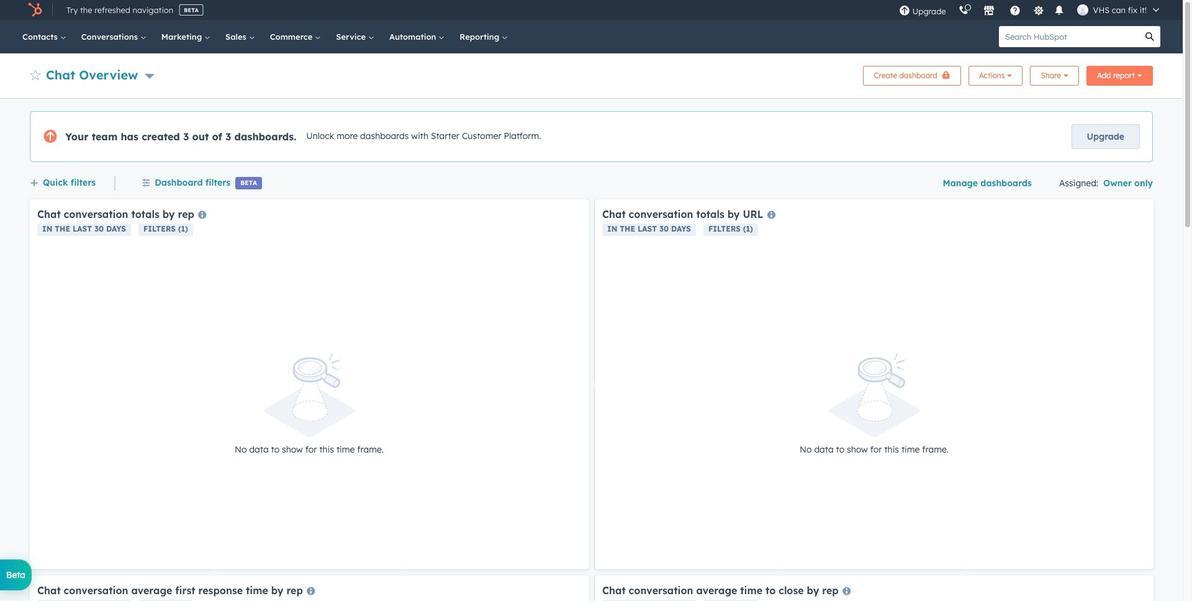 Task type: vqa. For each thing, say whether or not it's contained in the screenshot.
the up corresponding to Set up the basics
no



Task type: describe. For each thing, give the bounding box(es) containing it.
chat conversation totals by url element
[[595, 199, 1154, 569]]

chat conversation average time to close by rep element
[[595, 576, 1154, 601]]

marketplaces image
[[983, 6, 995, 17]]

jer mill image
[[1077, 4, 1088, 16]]



Task type: locate. For each thing, give the bounding box(es) containing it.
menu
[[893, 0, 1168, 20]]

chat conversation average first response time by rep element
[[30, 576, 589, 601]]

Search HubSpot search field
[[999, 26, 1140, 47]]

chat conversation totals by rep element
[[30, 199, 589, 569]]

banner
[[30, 62, 1153, 86]]



